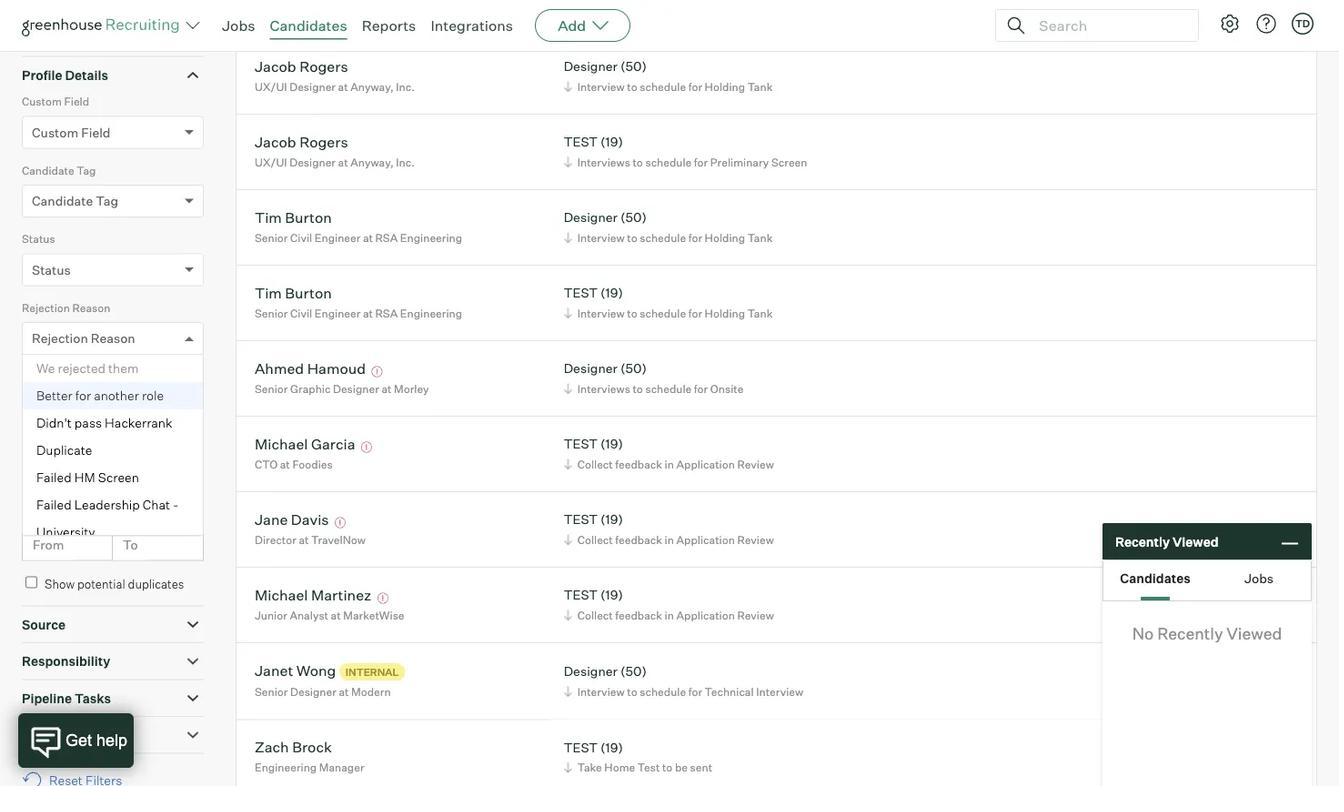 Task type: vqa. For each thing, say whether or not it's contained in the screenshot.
the right Save button's Save
no



Task type: describe. For each thing, give the bounding box(es) containing it.
feedback for michael martinez
[[616, 609, 663, 622]]

senior graphic designer at morley
[[255, 382, 429, 396]]

rogers for test
[[300, 133, 348, 151]]

them
[[108, 361, 139, 377]]

role
[[142, 388, 164, 404]]

ahmed hamoud link
[[255, 359, 366, 380]]

test for cto at foodies
[[564, 436, 598, 452]]

engineer for test (19)
[[315, 306, 361, 320]]

show potential duplicates
[[45, 577, 184, 591]]

director at travelnow
[[255, 533, 366, 547]]

technical
[[705, 685, 754, 698]]

1 vertical spatial custom
[[32, 124, 78, 140]]

test (19) interview to schedule for holding tank
[[564, 285, 773, 320]]

education
[[22, 727, 85, 743]]

tim for test
[[255, 284, 282, 302]]

recently viewed
[[1116, 534, 1219, 549]]

cto
[[255, 458, 278, 471]]

janet wong
[[255, 661, 336, 680]]

for inside option
[[75, 388, 91, 404]]

to for last activity
[[123, 399, 138, 415]]

td button
[[1292, 13, 1314, 35]]

schedule inside designer (50) interview to schedule for technical interview
[[640, 685, 686, 698]]

greenhouse recruiting image
[[22, 15, 186, 36]]

to inside test (19) interview to schedule for holding tank
[[627, 306, 638, 320]]

we rejected them
[[36, 361, 139, 377]]

burton for test (19)
[[285, 284, 332, 302]]

applied on
[[22, 438, 79, 452]]

1 tank from the top
[[748, 4, 773, 18]]

0 vertical spatial reason
[[72, 301, 111, 315]]

duplicates
[[128, 577, 184, 591]]

zach brock link
[[255, 738, 332, 759]]

rsa for test (19)
[[376, 306, 398, 320]]

michael martinez
[[255, 586, 372, 604]]

4 (19) from the top
[[601, 512, 623, 528]]

garcia
[[311, 435, 355, 453]]

failed leadership chat - university option
[[23, 492, 203, 546]]

senior designer at modern
[[255, 685, 391, 699]]

tim burton link for designer
[[255, 208, 332, 229]]

application for michael garcia
[[677, 458, 735, 471]]

1 interview to schedule for holding tank link from the top
[[561, 2, 778, 20]]

application for michael martinez
[[677, 609, 735, 622]]

(50) for senior designer at modern
[[621, 663, 647, 679]]

schedule inside "designer (50) interviews to schedule for onsite"
[[646, 382, 692, 396]]

jobs link
[[222, 16, 255, 35]]

to inside "designer (50) interviews to schedule for onsite"
[[633, 382, 643, 396]]

screen inside option
[[98, 470, 139, 486]]

interview inside interview to schedule for holding tank link
[[578, 4, 625, 18]]

reports
[[362, 16, 416, 35]]

student at n/a
[[255, 4, 331, 18]]

profile details
[[22, 67, 108, 83]]

didn't pass hackerrank
[[36, 415, 172, 431]]

(19) for cto at foodies
[[601, 436, 623, 452]]

1 holding from the top
[[705, 4, 745, 18]]

1 senior from the top
[[255, 231, 288, 245]]

holding for 3rd interview to schedule for holding tank link from the top
[[705, 231, 745, 245]]

for inside test (19) interviews to schedule for preliminary screen
[[694, 155, 708, 169]]

holding for third interview to schedule for holding tank link from the bottom
[[705, 80, 745, 93]]

test for ux/ui designer at anyway, inc.
[[564, 134, 598, 150]]

jane davis link
[[255, 510, 329, 531]]

interviews to schedule for onsite link
[[561, 380, 748, 397]]

anyway, for designer
[[351, 80, 394, 93]]

home
[[605, 761, 635, 775]]

cto at foodies
[[255, 458, 333, 471]]

designer (50) interviews to schedule for onsite
[[564, 361, 744, 396]]

be
[[675, 761, 688, 775]]

designer inside "designer (50) interviews to schedule for onsite"
[[564, 361, 618, 377]]

none field inside rejection reason element
[[32, 323, 36, 354]]

rejected
[[58, 361, 106, 377]]

tim burton link for test
[[255, 284, 332, 305]]

last
[[22, 370, 44, 383]]

test
[[638, 761, 660, 775]]

from for last
[[33, 399, 64, 415]]

3 interview to schedule for holding tank link from the top
[[561, 229, 778, 246]]

hm
[[74, 470, 95, 486]]

1 vertical spatial rejection
[[32, 331, 88, 346]]

jacob for designer
[[255, 57, 296, 75]]

0 horizontal spatial viewed
[[1173, 534, 1219, 549]]

janet wong link
[[255, 661, 336, 682]]

holding for 1st interview to schedule for holding tank link from the bottom
[[705, 306, 745, 320]]

1 vertical spatial rejection reason
[[32, 331, 135, 346]]

director
[[255, 533, 297, 547]]

civil for designer (50)
[[290, 231, 312, 245]]

schedule inside test (19) interviews to schedule for preliminary screen
[[646, 155, 692, 169]]

0 vertical spatial recently
[[1116, 534, 1170, 549]]

test (19) collect feedback in application review for michael martinez
[[564, 587, 774, 622]]

janet
[[255, 661, 293, 680]]

add
[[558, 16, 586, 35]]

test (19) take home test to be sent
[[564, 740, 713, 775]]

preliminary
[[711, 155, 769, 169]]

last activity
[[22, 370, 86, 383]]

zach brock engineering manager
[[255, 738, 365, 775]]

2 collect from the top
[[578, 533, 613, 547]]

tasks
[[75, 691, 111, 706]]

foodies
[[293, 458, 333, 471]]

chat
[[143, 497, 170, 513]]

better for another role
[[36, 388, 164, 404]]

1 vertical spatial field
[[81, 124, 111, 140]]

2 test (19) collect feedback in application review from the top
[[564, 512, 774, 547]]

0 vertical spatial candidate tag
[[22, 164, 96, 177]]

didn't pass hackerrank option
[[23, 410, 203, 437]]

1 horizontal spatial viewed
[[1227, 624, 1283, 644]]

michael garcia link
[[255, 435, 355, 456]]

4 senior from the top
[[255, 685, 288, 699]]

jacob rogers ux/ui designer at anyway, inc. for designer
[[255, 57, 415, 93]]

ux/ui for test (19)
[[255, 155, 287, 169]]

designer (50) interview to schedule for holding tank for burton
[[564, 209, 773, 245]]

configure image
[[1220, 13, 1241, 35]]

graphic
[[290, 382, 331, 396]]

for inside "designer (50) interviews to schedule for onsite"
[[694, 382, 708, 396]]

pipeline
[[22, 691, 72, 706]]

ahmed hamoud
[[255, 359, 366, 377]]

add button
[[535, 9, 631, 42]]

candidate tag element
[[22, 162, 204, 230]]

0 vertical spatial tag
[[77, 164, 96, 177]]

feedback for michael garcia
[[616, 458, 663, 471]]

activity
[[47, 370, 86, 383]]

failed for failed leadership chat - university
[[36, 497, 72, 513]]

internal
[[346, 666, 399, 678]]

engineering for designer (50)
[[400, 231, 462, 245]]

better for another role option
[[23, 382, 203, 410]]

interviews for designer
[[578, 382, 631, 396]]

michael for michael garcia
[[255, 435, 308, 453]]

take
[[578, 761, 602, 775]]

jane davis has been in application review for more than 5 days image
[[332, 518, 349, 528]]

rejection reason element
[[22, 299, 204, 786]]

test (19) collect feedback in application review for michael garcia
[[564, 436, 774, 471]]

td
[[1296, 17, 1311, 30]]

hackerrank
[[105, 415, 172, 431]]

schedule right add popup button
[[640, 4, 686, 18]]

(19) for junior analyst at marketwise
[[601, 587, 623, 603]]

rsa for designer (50)
[[376, 231, 398, 245]]

anyway, for test
[[351, 155, 394, 169]]

failed for failed hm screen
[[36, 470, 72, 486]]

potential
[[77, 577, 125, 591]]

engineering inside zach brock engineering manager
[[255, 761, 317, 775]]

onsite
[[711, 382, 744, 396]]

from for hired
[[33, 537, 64, 553]]

1 vertical spatial candidate tag
[[32, 193, 118, 209]]

review for michael garcia
[[738, 458, 774, 471]]

profile
[[22, 67, 62, 83]]

interview for third interview to schedule for holding tank link from the bottom
[[578, 80, 625, 93]]

collect feedback in application review link for jane davis
[[561, 531, 779, 549]]

(50) for ux/ui designer at anyway, inc.
[[621, 58, 647, 74]]

junior analyst at marketwise
[[255, 609, 405, 622]]

3 senior from the top
[[255, 382, 288, 396]]

ahmed hamoud has been in onsite for more than 21 days image
[[369, 366, 385, 377]]

interviews to schedule for preliminary screen link
[[561, 154, 812, 171]]

hired on
[[22, 507, 67, 521]]



Task type: locate. For each thing, give the bounding box(es) containing it.
0 vertical spatial test (19) collect feedback in application review
[[564, 436, 774, 471]]

(50) down add popup button
[[621, 58, 647, 74]]

2 tim burton senior civil engineer at rsa engineering from the top
[[255, 284, 462, 320]]

(19) for senior civil engineer at rsa engineering
[[601, 285, 623, 301]]

1 vertical spatial candidate
[[32, 193, 93, 209]]

jane
[[255, 510, 288, 528]]

1 vertical spatial in
[[665, 533, 674, 547]]

1 tim from the top
[[255, 208, 282, 226]]

michael martinez link
[[255, 586, 372, 607]]

candidate
[[22, 164, 74, 177], [32, 193, 93, 209]]

sent
[[690, 761, 713, 775]]

3 collect from the top
[[578, 609, 613, 622]]

michael up cto at foodies
[[255, 435, 308, 453]]

0 vertical spatial jacob rogers ux/ui designer at anyway, inc.
[[255, 57, 415, 93]]

brock
[[292, 738, 332, 756]]

2 tim burton link from the top
[[255, 284, 332, 305]]

2 rsa from the top
[[376, 306, 398, 320]]

1 vertical spatial test (19) collect feedback in application review
[[564, 512, 774, 547]]

1 failed from the top
[[36, 470, 72, 486]]

test (19) interviews to schedule for preliminary screen
[[564, 134, 808, 169]]

0 vertical spatial jacob rogers link
[[255, 57, 348, 78]]

0 horizontal spatial candidates
[[270, 16, 347, 35]]

take home test to be sent link
[[561, 759, 717, 776]]

custom down profile
[[22, 95, 62, 108]]

(50) for senior graphic designer at morley
[[621, 361, 647, 377]]

3 in from the top
[[665, 609, 674, 622]]

jacob rogers link for test
[[255, 133, 348, 154]]

1 interviews from the top
[[578, 155, 631, 169]]

test for engineering manager
[[564, 740, 598, 756]]

tim burton senior civil engineer at rsa engineering for test (19)
[[255, 284, 462, 320]]

burton for designer (50)
[[285, 208, 332, 226]]

interviews inside test (19) interviews to schedule for preliminary screen
[[578, 155, 631, 169]]

to up show potential duplicates
[[123, 537, 138, 553]]

1 vertical spatial custom field
[[32, 124, 111, 140]]

ux/ui for designer (50)
[[255, 80, 287, 93]]

on down pass
[[64, 438, 79, 452]]

1 collect feedback in application review link from the top
[[561, 456, 779, 473]]

review
[[738, 458, 774, 471], [738, 533, 774, 547], [738, 609, 774, 622]]

1 collect from the top
[[578, 458, 613, 471]]

test for junior analyst at marketwise
[[564, 587, 598, 603]]

reports link
[[362, 16, 416, 35]]

1 tim burton senior civil engineer at rsa engineering from the top
[[255, 208, 462, 245]]

2 jacob rogers link from the top
[[255, 133, 348, 154]]

(50) for senior civil engineer at rsa engineering
[[621, 209, 647, 225]]

0 vertical spatial on
[[64, 438, 79, 452]]

0 vertical spatial rejection reason
[[22, 301, 111, 315]]

student
[[255, 4, 296, 18]]

leadership
[[74, 497, 140, 513]]

tab list
[[1104, 561, 1311, 601]]

1 rsa from the top
[[376, 231, 398, 245]]

3 holding from the top
[[705, 231, 745, 245]]

3 review from the top
[[738, 609, 774, 622]]

2 inc. from the top
[[396, 155, 415, 169]]

(19) for ux/ui designer at anyway, inc.
[[601, 134, 623, 150]]

we
[[36, 361, 55, 377]]

martinez
[[311, 586, 372, 604]]

1 vertical spatial status
[[32, 262, 71, 278]]

screen right preliminary
[[772, 155, 808, 169]]

interviews for test
[[578, 155, 631, 169]]

candidates down recently viewed
[[1121, 571, 1191, 587]]

in
[[665, 458, 674, 471], [665, 533, 674, 547], [665, 609, 674, 622]]

2 engineer from the top
[[315, 306, 361, 320]]

1 vertical spatial application
[[677, 533, 735, 547]]

failed inside "failed leadership chat - university"
[[36, 497, 72, 513]]

0 vertical spatial review
[[738, 458, 774, 471]]

1 vertical spatial jacob rogers ux/ui designer at anyway, inc.
[[255, 133, 415, 169]]

to down duplicate option
[[123, 468, 138, 484]]

pipeline tasks
[[22, 691, 111, 706]]

michael up junior on the bottom of page
[[255, 586, 308, 604]]

0 vertical spatial candidate
[[22, 164, 74, 177]]

2 (19) from the top
[[601, 285, 623, 301]]

interviews
[[578, 155, 631, 169], [578, 382, 631, 396]]

tag down the custom field element
[[77, 164, 96, 177]]

interview to schedule for holding tank link
[[561, 2, 778, 20], [561, 78, 778, 95], [561, 229, 778, 246], [561, 305, 778, 322]]

collect for michael martinez
[[578, 609, 613, 622]]

1 vertical spatial feedback
[[616, 533, 663, 547]]

test inside test (19) interviews to schedule for preliminary screen
[[564, 134, 598, 150]]

collect for michael garcia
[[578, 458, 613, 471]]

travelnow
[[311, 533, 366, 547]]

0 vertical spatial candidates
[[270, 16, 347, 35]]

1 feedback from the top
[[616, 458, 663, 471]]

jobs up no recently viewed
[[1245, 571, 1274, 587]]

candidate tag down the custom field element
[[22, 164, 96, 177]]

2 civil from the top
[[290, 306, 312, 320]]

on up university at left
[[53, 507, 67, 521]]

candidate down the custom field element
[[22, 164, 74, 177]]

0 vertical spatial collect
[[578, 458, 613, 471]]

tim burton senior civil engineer at rsa engineering
[[255, 208, 462, 245], [255, 284, 462, 320]]

2 (50) from the top
[[621, 209, 647, 225]]

reason down 'status' element
[[72, 301, 111, 315]]

jacob
[[255, 57, 296, 75], [255, 133, 296, 151]]

1 burton from the top
[[285, 208, 332, 226]]

reason
[[72, 301, 111, 315], [91, 331, 135, 346]]

0 vertical spatial jacob
[[255, 57, 296, 75]]

4 (50) from the top
[[621, 663, 647, 679]]

3 application from the top
[[677, 609, 735, 622]]

0 horizontal spatial jobs
[[22, 30, 52, 46]]

1 vertical spatial candidates
[[1121, 571, 1191, 587]]

2 review from the top
[[738, 533, 774, 547]]

michael
[[255, 435, 308, 453], [255, 586, 308, 604]]

(19)
[[601, 134, 623, 150], [601, 285, 623, 301], [601, 436, 623, 452], [601, 512, 623, 528], [601, 587, 623, 603], [601, 740, 623, 756]]

2 vertical spatial engineering
[[255, 761, 317, 775]]

2 designer (50) interview to schedule for holding tank from the top
[[564, 209, 773, 245]]

(19) inside test (19) take home test to be sent
[[601, 740, 623, 756]]

0 vertical spatial in
[[665, 458, 674, 471]]

n/a
[[311, 4, 331, 18]]

1 horizontal spatial screen
[[772, 155, 808, 169]]

inc. for test (19)
[[396, 155, 415, 169]]

screen down duplicate option
[[98, 470, 139, 486]]

to for applied on
[[123, 468, 138, 484]]

analyst
[[290, 609, 329, 622]]

designer inside designer (50) interview to schedule for technical interview
[[564, 663, 618, 679]]

6 (19) from the top
[[601, 740, 623, 756]]

0 vertical spatial viewed
[[1173, 534, 1219, 549]]

on for applied on
[[64, 438, 79, 452]]

0 vertical spatial failed
[[36, 470, 72, 486]]

2 vertical spatial collect feedback in application review link
[[561, 607, 779, 624]]

5 (19) from the top
[[601, 587, 623, 603]]

viewed
[[1173, 534, 1219, 549], [1227, 624, 1283, 644]]

0 vertical spatial ux/ui
[[255, 80, 287, 93]]

1 to from the top
[[123, 399, 138, 415]]

2 vertical spatial to
[[123, 537, 138, 553]]

2 horizontal spatial jobs
[[1245, 571, 1274, 587]]

2 senior from the top
[[255, 306, 288, 320]]

civil for test (19)
[[290, 306, 312, 320]]

2 anyway, from the top
[[351, 155, 394, 169]]

to inside test (19) interviews to schedule for preliminary screen
[[633, 155, 643, 169]]

1 vertical spatial civil
[[290, 306, 312, 320]]

field
[[64, 95, 89, 108], [81, 124, 111, 140]]

1 vertical spatial inc.
[[396, 155, 415, 169]]

custom down profile details
[[32, 124, 78, 140]]

details
[[65, 67, 108, 83]]

test inside test (19) take home test to be sent
[[564, 740, 598, 756]]

jacob rogers link for designer
[[255, 57, 348, 78]]

5 test from the top
[[564, 587, 598, 603]]

holding
[[705, 4, 745, 18], [705, 80, 745, 93], [705, 231, 745, 245], [705, 306, 745, 320]]

1 vertical spatial rsa
[[376, 306, 398, 320]]

1 vertical spatial jacob rogers link
[[255, 133, 348, 154]]

to left role
[[123, 399, 138, 415]]

2 tank from the top
[[748, 80, 773, 93]]

0 vertical spatial feedback
[[616, 458, 663, 471]]

2 holding from the top
[[705, 80, 745, 93]]

0 vertical spatial screen
[[772, 155, 808, 169]]

tim
[[255, 208, 282, 226], [255, 284, 282, 302]]

failed up university at left
[[36, 497, 72, 513]]

failed hm screen
[[36, 470, 139, 486]]

designer (50) interview to schedule for holding tank down interviews to schedule for preliminary screen link
[[564, 209, 773, 245]]

1 vertical spatial recently
[[1158, 624, 1224, 644]]

to inside test (19) take home test to be sent
[[663, 761, 673, 775]]

from down duplicate
[[33, 468, 64, 484]]

0 vertical spatial status
[[22, 232, 55, 246]]

1 anyway, from the top
[[351, 80, 394, 93]]

interview to schedule for holding tank
[[578, 4, 773, 18]]

better
[[36, 388, 73, 404]]

schedule left onsite
[[646, 382, 692, 396]]

for inside test (19) interview to schedule for holding tank
[[689, 306, 703, 320]]

4 holding from the top
[[705, 306, 745, 320]]

no recently viewed
[[1133, 624, 1283, 644]]

Show potential duplicates checkbox
[[25, 577, 37, 589]]

1 application from the top
[[677, 458, 735, 471]]

2 from from the top
[[33, 468, 64, 484]]

0 vertical spatial anyway,
[[351, 80, 394, 93]]

1 vertical spatial ux/ui
[[255, 155, 287, 169]]

(50) inside "designer (50) interviews to schedule for onsite"
[[621, 361, 647, 377]]

show
[[45, 577, 75, 591]]

designer (50) interview to schedule for holding tank
[[564, 58, 773, 93], [564, 209, 773, 245]]

engineering for test (19)
[[400, 306, 462, 320]]

university
[[36, 524, 95, 540]]

1 ux/ui from the top
[[255, 80, 287, 93]]

1 engineer from the top
[[315, 231, 361, 245]]

(19) inside test (19) interviews to schedule for preliminary screen
[[601, 134, 623, 150]]

candidates right jobs "link"
[[270, 16, 347, 35]]

3 (50) from the top
[[621, 361, 647, 377]]

1 vertical spatial on
[[53, 507, 67, 521]]

applied
[[22, 438, 62, 452]]

interview inside test (19) interview to schedule for holding tank
[[578, 306, 625, 320]]

4 interview to schedule for holding tank link from the top
[[561, 305, 778, 322]]

tag up 'status' element
[[96, 193, 118, 209]]

jacob rogers ux/ui designer at anyway, inc.
[[255, 57, 415, 93], [255, 133, 415, 169]]

1 designer (50) interview to schedule for holding tank from the top
[[564, 58, 773, 93]]

on for hired on
[[53, 507, 67, 521]]

3 from from the top
[[33, 537, 64, 553]]

custom field element
[[22, 93, 204, 162]]

0 vertical spatial custom
[[22, 95, 62, 108]]

designer (50) interview to schedule for holding tank for rogers
[[564, 58, 773, 93]]

collect feedback in application review link for michael garcia
[[561, 456, 779, 473]]

2 michael from the top
[[255, 586, 308, 604]]

failed down duplicate
[[36, 470, 72, 486]]

1 michael from the top
[[255, 435, 308, 453]]

schedule up test (19) interview to schedule for holding tank
[[640, 231, 686, 245]]

2 vertical spatial collect
[[578, 609, 613, 622]]

1 tim burton link from the top
[[255, 208, 332, 229]]

2 interviews from the top
[[578, 382, 631, 396]]

1 (19) from the top
[[601, 134, 623, 150]]

1 vertical spatial from
[[33, 468, 64, 484]]

schedule up test (19) interviews to schedule for preliminary screen
[[640, 80, 686, 93]]

zach
[[255, 738, 289, 756]]

schedule up "designer (50) interviews to schedule for onsite"
[[640, 306, 686, 320]]

0 vertical spatial custom field
[[22, 95, 89, 108]]

jobs up profile
[[22, 30, 52, 46]]

1 inc. from the top
[[396, 80, 415, 93]]

holding inside test (19) interview to schedule for holding tank
[[705, 306, 745, 320]]

0 vertical spatial engineering
[[400, 231, 462, 245]]

0 horizontal spatial screen
[[98, 470, 139, 486]]

1 vertical spatial tim
[[255, 284, 282, 302]]

michael martinez has been in application review for more than 5 days image
[[375, 593, 391, 604]]

1 vertical spatial viewed
[[1227, 624, 1283, 644]]

schedule left preliminary
[[646, 155, 692, 169]]

2 jacob from the top
[[255, 133, 296, 151]]

jane davis
[[255, 510, 329, 528]]

2 feedback from the top
[[616, 533, 663, 547]]

1 vertical spatial reason
[[91, 331, 135, 346]]

1 vertical spatial tim burton senior civil engineer at rsa engineering
[[255, 284, 462, 320]]

screen
[[772, 155, 808, 169], [98, 470, 139, 486]]

tank inside test (19) interview to schedule for holding tank
[[748, 306, 773, 320]]

ux/ui
[[255, 80, 287, 93], [255, 155, 287, 169]]

0 vertical spatial rogers
[[300, 57, 348, 75]]

1 vertical spatial anyway,
[[351, 155, 394, 169]]

(50) inside designer (50) interview to schedule for technical interview
[[621, 663, 647, 679]]

0 vertical spatial designer (50) interview to schedule for holding tank
[[564, 58, 773, 93]]

0 vertical spatial application
[[677, 458, 735, 471]]

2 vertical spatial feedback
[[616, 609, 663, 622]]

1 vertical spatial designer (50) interview to schedule for holding tank
[[564, 209, 773, 245]]

3 to from the top
[[123, 537, 138, 553]]

2 failed from the top
[[36, 497, 72, 513]]

duplicate
[[36, 443, 92, 458]]

1 vertical spatial engineering
[[400, 306, 462, 320]]

1 vertical spatial burton
[[285, 284, 332, 302]]

0 vertical spatial tim burton link
[[255, 208, 332, 229]]

screen inside test (19) interviews to schedule for preliminary screen
[[772, 155, 808, 169]]

interview for 1st interview to schedule for holding tank link from the bottom
[[578, 306, 625, 320]]

failed leadership chat - university
[[36, 497, 179, 540]]

michael for michael martinez
[[255, 586, 308, 604]]

review for michael martinez
[[738, 609, 774, 622]]

in for michael garcia
[[665, 458, 674, 471]]

1 horizontal spatial jobs
[[222, 16, 255, 35]]

1 vertical spatial interviews
[[578, 382, 631, 396]]

td button
[[1289, 9, 1318, 38]]

interviews inside "designer (50) interviews to schedule for onsite"
[[578, 382, 631, 396]]

(19) for engineering manager
[[601, 740, 623, 756]]

2 vertical spatial test (19) collect feedback in application review
[[564, 587, 774, 622]]

4 test from the top
[[564, 512, 598, 528]]

1 vertical spatial collect
[[578, 533, 613, 547]]

1 vertical spatial failed
[[36, 497, 72, 513]]

schedule
[[640, 4, 686, 18], [640, 80, 686, 93], [646, 155, 692, 169], [640, 231, 686, 245], [640, 306, 686, 320], [646, 382, 692, 396], [640, 685, 686, 698]]

to inside designer (50) interview to schedule for technical interview
[[627, 685, 638, 698]]

1 rogers from the top
[[300, 57, 348, 75]]

candidate tag
[[22, 164, 96, 177], [32, 193, 118, 209]]

manager
[[319, 761, 365, 775]]

3 test (19) collect feedback in application review from the top
[[564, 587, 774, 622]]

2 rogers from the top
[[300, 133, 348, 151]]

candidates link
[[270, 16, 347, 35]]

from down hired on
[[33, 537, 64, 553]]

candidate up 'status' element
[[32, 193, 93, 209]]

2 to from the top
[[123, 468, 138, 484]]

another
[[94, 388, 139, 404]]

in for michael martinez
[[665, 609, 674, 622]]

3 tank from the top
[[748, 231, 773, 245]]

0 vertical spatial michael
[[255, 435, 308, 453]]

1 vertical spatial jacob
[[255, 133, 296, 151]]

tab list containing candidates
[[1104, 561, 1311, 601]]

1 civil from the top
[[290, 231, 312, 245]]

3 collect feedback in application review link from the top
[[561, 607, 779, 624]]

integrations
[[431, 16, 513, 35]]

1 jacob rogers ux/ui designer at anyway, inc. from the top
[[255, 57, 415, 93]]

failed hm screen option
[[23, 464, 203, 492]]

tag
[[77, 164, 96, 177], [96, 193, 118, 209]]

burton
[[285, 208, 332, 226], [285, 284, 332, 302]]

1 vertical spatial tag
[[96, 193, 118, 209]]

marketwise
[[343, 609, 405, 622]]

tim for designer
[[255, 208, 282, 226]]

(50)
[[621, 58, 647, 74], [621, 209, 647, 225], [621, 361, 647, 377], [621, 663, 647, 679]]

ahmed
[[255, 359, 304, 377]]

1 (50) from the top
[[621, 58, 647, 74]]

interview for 3rd interview to schedule for holding tank link from the top
[[578, 231, 625, 245]]

2 vertical spatial review
[[738, 609, 774, 622]]

1 vertical spatial collect feedback in application review link
[[561, 531, 779, 549]]

1 jacob from the top
[[255, 57, 296, 75]]

2 collect feedback in application review link from the top
[[561, 531, 779, 549]]

2 tim from the top
[[255, 284, 282, 302]]

failed
[[36, 470, 72, 486], [36, 497, 72, 513]]

for inside designer (50) interview to schedule for technical interview
[[689, 685, 703, 698]]

2 vertical spatial from
[[33, 537, 64, 553]]

integrations link
[[431, 16, 513, 35]]

interview to schedule for technical interview link
[[561, 683, 808, 700]]

2 application from the top
[[677, 533, 735, 547]]

rogers
[[300, 57, 348, 75], [300, 133, 348, 151]]

source
[[22, 617, 66, 633]]

1 vertical spatial to
[[123, 468, 138, 484]]

3 feedback from the top
[[616, 609, 663, 622]]

hired
[[22, 507, 50, 521]]

custom
[[22, 95, 62, 108], [32, 124, 78, 140]]

0 vertical spatial rejection
[[22, 301, 70, 315]]

schedule inside test (19) interview to schedule for holding tank
[[640, 306, 686, 320]]

1 test (19) collect feedback in application review from the top
[[564, 436, 774, 471]]

rogers for designer
[[300, 57, 348, 75]]

1 horizontal spatial candidates
[[1121, 571, 1191, 587]]

(50) up interviews to schedule for onsite 'link'
[[621, 361, 647, 377]]

for
[[689, 4, 703, 18], [689, 80, 703, 93], [694, 155, 708, 169], [689, 231, 703, 245], [689, 306, 703, 320], [694, 382, 708, 396], [75, 388, 91, 404], [689, 685, 703, 698]]

1 test from the top
[[564, 134, 598, 150]]

2 burton from the top
[[285, 284, 332, 302]]

(19) inside test (19) interview to schedule for holding tank
[[601, 285, 623, 301]]

to for hired on
[[123, 537, 138, 553]]

3 (19) from the top
[[601, 436, 623, 452]]

wong
[[296, 661, 336, 680]]

didn't
[[36, 415, 72, 431]]

3 test from the top
[[564, 436, 598, 452]]

tim burton senior civil engineer at rsa engineering for designer (50)
[[255, 208, 462, 245]]

2 jacob rogers ux/ui designer at anyway, inc. from the top
[[255, 133, 415, 169]]

designer (50) interview to schedule for holding tank down interview to schedule for holding tank
[[564, 58, 773, 93]]

interview for interview to schedule for technical interview link
[[578, 685, 625, 698]]

collect feedback in application review link for michael martinez
[[561, 607, 779, 624]]

4 tank from the top
[[748, 306, 773, 320]]

candidate tag up 'status' element
[[32, 193, 118, 209]]

inc. for designer (50)
[[396, 80, 415, 93]]

jobs left candidates link
[[222, 16, 255, 35]]

1 jacob rogers link from the top
[[255, 57, 348, 78]]

2 in from the top
[[665, 533, 674, 547]]

from for applied
[[33, 468, 64, 484]]

None field
[[32, 323, 36, 354]]

schedule left technical
[[640, 685, 686, 698]]

1 review from the top
[[738, 458, 774, 471]]

michael garcia has been in application review for more than 5 days image
[[359, 442, 375, 453]]

davis
[[291, 510, 329, 528]]

collect
[[578, 458, 613, 471], [578, 533, 613, 547], [578, 609, 613, 622]]

(50) down interviews to schedule for preliminary screen link
[[621, 209, 647, 225]]

2 ux/ui from the top
[[255, 155, 287, 169]]

2 interview to schedule for holding tank link from the top
[[561, 78, 778, 95]]

0 vertical spatial civil
[[290, 231, 312, 245]]

0 vertical spatial collect feedback in application review link
[[561, 456, 779, 473]]

0 vertical spatial interviews
[[578, 155, 631, 169]]

0 vertical spatial rsa
[[376, 231, 398, 245]]

6 test from the top
[[564, 740, 598, 756]]

test (19) collect feedback in application review
[[564, 436, 774, 471], [564, 512, 774, 547], [564, 587, 774, 622]]

from down last activity
[[33, 399, 64, 415]]

engineer for designer (50)
[[315, 231, 361, 245]]

status element
[[22, 230, 204, 299]]

modern
[[351, 685, 391, 699]]

jacob rogers ux/ui designer at anyway, inc. for test
[[255, 133, 415, 169]]

1 from from the top
[[33, 399, 64, 415]]

0 vertical spatial engineer
[[315, 231, 361, 245]]

1 vertical spatial tim burton link
[[255, 284, 332, 305]]

1 vertical spatial engineer
[[315, 306, 361, 320]]

2 test from the top
[[564, 285, 598, 301]]

duplicate option
[[23, 437, 203, 464]]

1 in from the top
[[665, 458, 674, 471]]

2 vertical spatial in
[[665, 609, 674, 622]]

0 vertical spatial from
[[33, 399, 64, 415]]

test inside test (19) interview to schedule for holding tank
[[564, 285, 598, 301]]

test for senior civil engineer at rsa engineering
[[564, 285, 598, 301]]

0 vertical spatial inc.
[[396, 80, 415, 93]]

0 vertical spatial tim burton senior civil engineer at rsa engineering
[[255, 208, 462, 245]]

0 vertical spatial burton
[[285, 208, 332, 226]]

jacob for test
[[255, 133, 296, 151]]

1 vertical spatial screen
[[98, 470, 139, 486]]

1 vertical spatial michael
[[255, 586, 308, 604]]

(50) up interview to schedule for technical interview link
[[621, 663, 647, 679]]

responsibility
[[22, 654, 110, 670]]

0 vertical spatial field
[[64, 95, 89, 108]]

reason up them
[[91, 331, 135, 346]]

0 vertical spatial tim
[[255, 208, 282, 226]]

Search text field
[[1035, 12, 1182, 39]]

from
[[33, 399, 64, 415], [33, 468, 64, 484], [33, 537, 64, 553]]



